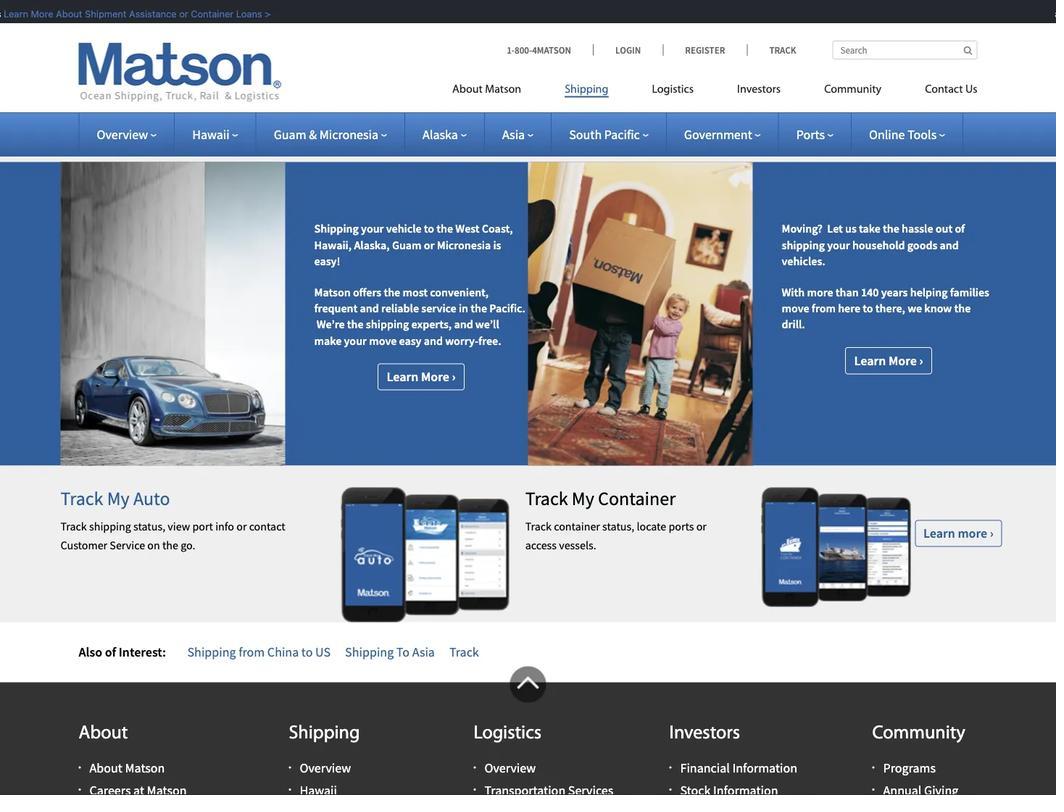 Task type: describe. For each thing, give the bounding box(es) containing it.
chi
[[283, 22, 301, 38]]

to down 1-800-4matson link at top
[[543, 57, 554, 74]]

asia down 4matson
[[557, 57, 579, 74]]

overview for shipping
[[300, 760, 351, 777]]

we
[[908, 301, 922, 316]]

move inside with more than 140 years helping families move from here to there, we know the drill.
[[782, 301, 810, 316]]

view
[[168, 519, 190, 534]]

(dalian,
[[113, 22, 155, 38]]

locate
[[637, 519, 666, 534]]

shipping from china to us
[[187, 644, 331, 661]]

reliable
[[381, 301, 419, 316]]

and down offers at the left top of page
[[360, 301, 379, 316]]

alaska
[[423, 126, 458, 142]]

book a shipment to asia , please call 1-877-678-ship
[[449, 57, 728, 74]]

to inside matson's asia partner network provides timely connections from shanghai to ports in south korea (busan), japan (hakata, kobe, yokohama), taiwan (kaohsiung), china (dalian, qingdao), vietnam (ho chi minh), and thailand (laem chabang).
[[484, 1, 495, 17]]

programs link
[[883, 760, 936, 777]]

timely
[[295, 1, 329, 17]]

years
[[881, 285, 908, 299]]

vietnam
[[214, 22, 259, 38]]

than
[[836, 285, 859, 299]]

financial
[[680, 760, 730, 777]]

investors inside top menu navigation
[[737, 84, 781, 95]]

we'll
[[475, 317, 499, 332]]

qingdao),
[[157, 22, 211, 38]]

kobe,
[[744, 1, 775, 17]]

with
[[780, 57, 804, 74]]

partner
[[154, 1, 195, 17]]

the inside with more than 140 years helping families move from here to there, we know the drill.
[[954, 301, 971, 316]]

0 horizontal spatial container
[[185, 8, 228, 19]]

to inside to speak with a matson customer service representative in the united states.
[[731, 57, 742, 74]]

the inside shipping your vehicle to the west coast, hawaii, alaska, guam or micronesia is easy!
[[437, 222, 453, 236]]

1 vertical spatial 1-
[[645, 57, 655, 74]]

and down experts,
[[424, 334, 443, 348]]

shipping from china to us link
[[187, 644, 331, 661]]

1 vertical spatial of
[[105, 644, 116, 661]]

and up worry-
[[454, 317, 473, 332]]

(kaohsiung),
[[886, 1, 955, 17]]

financial information link
[[680, 760, 797, 777]]

frequent
[[314, 301, 358, 316]]

community inside footer
[[873, 724, 966, 743]]

hassle
[[902, 222, 933, 236]]

track my container link
[[525, 487, 676, 510]]

is
[[493, 238, 501, 252]]

chabang).
[[452, 22, 508, 38]]

pacific.
[[490, 301, 526, 316]]

vessels.
[[559, 538, 596, 552]]

easy!
[[314, 254, 340, 269]]

information
[[140, 57, 204, 74]]

1 a from the left
[[479, 57, 486, 74]]

hawaii,
[[314, 238, 352, 252]]

your inside the matson offers the most convenient, frequent and reliable service in the pacific. we're the shipping experts, and we'll make your move easy and worry-free.
[[344, 334, 367, 348]]

provides
[[245, 1, 293, 17]]

track my auto link
[[61, 487, 170, 510]]

community inside top menu navigation
[[824, 84, 882, 95]]

shipping for shipping from china to us
[[187, 644, 236, 661]]

thailand
[[364, 22, 412, 38]]

1 vertical spatial logistics
[[474, 724, 542, 743]]

status, for auto
[[133, 519, 165, 534]]

on inside 'track shipping status, view port info or contact customer service on the go.'
[[147, 538, 160, 552]]

shipment
[[488, 57, 540, 74]]

further
[[99, 57, 137, 74]]

representative
[[79, 78, 157, 94]]

offers
[[353, 285, 381, 299]]

hawaii
[[192, 126, 230, 142]]

contact
[[249, 519, 285, 534]]

from inside with more than 140 years helping families move from here to there, we know the drill.
[[812, 301, 836, 316]]

out
[[936, 222, 953, 236]]

(ho
[[261, 22, 281, 38]]

shipping link
[[543, 76, 630, 106]]

0 horizontal spatial overview link
[[97, 126, 157, 142]]

shipping up states.
[[224, 57, 271, 74]]

or inside 'track shipping status, view port info or contact customer service on the go.'
[[237, 519, 247, 534]]

asia down to speak with a matson customer service representative in the united states.
[[502, 126, 525, 142]]

information on shipping to asia link
[[140, 57, 310, 74]]

online
[[869, 126, 905, 142]]

about matson inside footer
[[90, 760, 165, 777]]

matson's
[[79, 1, 126, 17]]

learn more › link for in
[[378, 364, 465, 391]]

know
[[925, 301, 952, 316]]

learn more about shipment assistance or container loans >
[[0, 8, 265, 19]]

japan
[[659, 1, 693, 17]]

asia link
[[502, 126, 534, 142]]

the up we'll
[[471, 301, 487, 316]]

1 horizontal spatial about matson link
[[452, 76, 543, 106]]

(hakata,
[[696, 1, 741, 17]]

› for the
[[920, 352, 923, 369]]

contact us link
[[903, 76, 978, 106]]

drill.
[[782, 317, 805, 332]]

moving?  let us take the hassle out of shipping your household goods and vehicles.
[[782, 222, 965, 269]]

shipping inside "moving?  let us take the hassle out of shipping your household goods and vehicles."
[[782, 238, 825, 252]]

learn more about shipment assistance or container loans > link
[[0, 8, 265, 19]]

the inside 'track shipping status, view port info or contact customer service on the go.'
[[162, 538, 178, 552]]

in inside matson's asia partner network provides timely connections from shanghai to ports in south korea (busan), japan (hakata, kobe, yokohama), taiwan (kaohsiung), china (dalian, qingdao), vietnam (ho chi minh), and thailand (laem chabang).
[[529, 1, 539, 17]]

your inside shipping your vehicle to the west coast, hawaii, alaska, guam or micronesia is easy!
[[361, 222, 384, 236]]

connections
[[332, 1, 399, 17]]

backtop image
[[510, 667, 546, 703]]

for further information on shipping to asia
[[79, 57, 310, 74]]

(busan),
[[612, 1, 657, 17]]

ports
[[797, 126, 825, 142]]

matson inside to speak with a matson customer service representative in the united states.
[[815, 57, 855, 74]]

track my container
[[525, 487, 676, 510]]

shanghai
[[430, 1, 481, 17]]

(laem
[[415, 22, 449, 38]]

0 horizontal spatial overview
[[97, 126, 148, 142]]

track for track shipping status, view port info or contact customer service on the go.
[[61, 519, 87, 534]]

also
[[79, 644, 102, 661]]

us
[[966, 84, 978, 95]]

south inside matson's asia partner network provides timely connections from shanghai to ports in south korea (busan), japan (hakata, kobe, yokohama), taiwan (kaohsiung), china (dalian, qingdao), vietnam (ho chi minh), and thailand (laem chabang).
[[542, 1, 575, 17]]

port
[[192, 519, 213, 534]]

please
[[585, 57, 621, 74]]

track my auto app shown on mobile phone. image
[[341, 488, 509, 623]]

shipping to asia
[[345, 644, 435, 661]]

or inside shipping your vehicle to the west coast, hawaii, alaska, guam or micronesia is easy!
[[424, 238, 435, 252]]

families
[[950, 285, 990, 299]]

1 vertical spatial china
[[267, 644, 299, 661]]

0 vertical spatial on
[[207, 57, 221, 74]]

logistics inside top menu navigation
[[652, 84, 694, 95]]

877-
[[655, 57, 679, 74]]

678-
[[679, 57, 702, 74]]

,
[[579, 57, 583, 74]]

shipping your vehicle to the west coast, hawaii, alaska, guam or micronesia is easy!
[[314, 222, 513, 269]]

register
[[685, 44, 725, 56]]

› for shipping
[[452, 369, 456, 385]]

matson inside footer
[[125, 760, 165, 777]]

auto
[[133, 487, 170, 510]]

make
[[314, 334, 342, 348]]

there,
[[876, 301, 905, 316]]

online tools link
[[869, 126, 946, 142]]

learn more › for here
[[854, 352, 923, 369]]

free.
[[479, 334, 501, 348]]

matson inside "link"
[[485, 84, 521, 95]]

ship
[[702, 57, 728, 74]]

1 vertical spatial track link
[[449, 644, 479, 661]]

1-877-678-ship link
[[645, 57, 728, 74]]

0 horizontal spatial from
[[239, 644, 265, 661]]

my for container
[[572, 487, 594, 510]]



Task type: locate. For each thing, give the bounding box(es) containing it.
on
[[207, 57, 221, 74], [147, 538, 160, 552]]

taiwan
[[845, 1, 884, 17]]

2 horizontal spatial in
[[529, 1, 539, 17]]

of right the out
[[955, 222, 965, 236]]

the down families
[[954, 301, 971, 316]]

matson offers the most convenient, frequent and reliable service in the pacific. we're the shipping experts, and we'll make your move easy and worry-free.
[[314, 285, 526, 348]]

car ready to be transported on matson ship. image
[[61, 162, 285, 466]]

logistics down backtop image at the bottom of page
[[474, 724, 542, 743]]

asia up (dalian,
[[129, 1, 152, 17]]

china inside matson's asia partner network provides timely connections from shanghai to ports in south korea (busan), japan (hakata, kobe, yokohama), taiwan (kaohsiung), china (dalian, qingdao), vietnam (ho chi minh), and thailand (laem chabang).
[[79, 22, 110, 38]]

2 horizontal spatial overview
[[485, 760, 536, 777]]

micronesia inside shipping your vehicle to the west coast, hawaii, alaska, guam or micronesia is easy!
[[437, 238, 491, 252]]

1 horizontal spatial overview
[[300, 760, 351, 777]]

the up reliable
[[384, 285, 400, 299]]

in
[[529, 1, 539, 17], [160, 78, 170, 94], [459, 301, 468, 316]]

0 horizontal spatial about matson link
[[90, 760, 165, 777]]

from
[[401, 1, 427, 17], [812, 301, 836, 316], [239, 644, 265, 661]]

china down shipment
[[79, 22, 110, 38]]

community
[[824, 84, 882, 95], [873, 724, 966, 743]]

the left "go."
[[162, 538, 178, 552]]

your inside "moving?  let us take the hassle out of shipping your household goods and vehicles."
[[827, 238, 850, 252]]

0 vertical spatial about matson link
[[452, 76, 543, 106]]

asia
[[129, 1, 152, 17], [288, 57, 310, 74], [557, 57, 579, 74], [502, 126, 525, 142], [412, 644, 435, 661]]

1- up shipment
[[507, 44, 515, 56]]

investors
[[737, 84, 781, 95], [670, 724, 740, 743]]

1 horizontal spatial container
[[598, 487, 676, 510]]

my for auto
[[107, 487, 130, 510]]

to right ship
[[731, 57, 742, 74]]

shipping inside the matson offers the most convenient, frequent and reliable service in the pacific. we're the shipping experts, and we'll make your move easy and worry-free.
[[366, 317, 409, 332]]

>
[[259, 8, 265, 19]]

of inside "moving?  let us take the hassle out of shipping your household goods and vehicles."
[[955, 222, 965, 236]]

0 horizontal spatial move
[[369, 334, 397, 348]]

guam
[[274, 126, 306, 142], [392, 238, 422, 252]]

0 vertical spatial move
[[782, 301, 810, 316]]

0 horizontal spatial micronesia
[[320, 126, 379, 142]]

1 horizontal spatial track link
[[747, 44, 796, 56]]

to down (ho
[[274, 57, 285, 74]]

move inside the matson offers the most convenient, frequent and reliable service in the pacific. we're the shipping experts, and we'll make your move easy and worry-free.
[[369, 334, 397, 348]]

0 vertical spatial container
[[185, 8, 228, 19]]

1 horizontal spatial ›
[[920, 352, 923, 369]]

2 a from the left
[[806, 57, 813, 74]]

1 horizontal spatial status,
[[603, 519, 634, 534]]

status, left 'locate'
[[603, 519, 634, 534]]

shipment
[[79, 8, 121, 19]]

the inside "moving?  let us take the hassle out of shipping your household goods and vehicles."
[[883, 222, 900, 236]]

shipping for shipping your vehicle to the west coast, hawaii, alaska, guam or micronesia is easy!
[[314, 222, 359, 236]]

a right "with"
[[806, 57, 813, 74]]

guam & micronesia link
[[274, 126, 387, 142]]

1 horizontal spatial service
[[912, 57, 950, 74]]

goods
[[908, 238, 938, 252]]

more inside with more than 140 years helping families move from here to there, we know the drill.
[[807, 285, 833, 299]]

0 vertical spatial ports
[[498, 1, 526, 17]]

0 vertical spatial south
[[542, 1, 575, 17]]

0 horizontal spatial logistics
[[474, 724, 542, 743]]

and inside matson's asia partner network provides timely connections from shanghai to ports in south korea (busan), japan (hakata, kobe, yokohama), taiwan (kaohsiung), china (dalian, qingdao), vietnam (ho chi minh), and thailand (laem chabang).
[[341, 22, 362, 38]]

contact
[[925, 84, 963, 95]]

more
[[807, 285, 833, 299], [889, 352, 917, 369], [421, 369, 449, 385], [958, 525, 988, 542]]

1 vertical spatial service
[[421, 301, 457, 316]]

0 vertical spatial logistics
[[652, 84, 694, 95]]

overview for logistics
[[485, 760, 536, 777]]

1 vertical spatial container
[[598, 487, 676, 510]]

shipping inside shipping your vehicle to the west coast, hawaii, alaska, guam or micronesia is easy!
[[314, 222, 359, 236]]

1-800-4matson link
[[507, 44, 593, 56]]

your down us
[[827, 238, 850, 252]]

on up united
[[207, 57, 221, 74]]

information
[[733, 760, 797, 777]]

china
[[79, 22, 110, 38], [267, 644, 299, 661]]

more
[[25, 8, 48, 19]]

1 horizontal spatial a
[[806, 57, 813, 74]]

about matson inside "link"
[[452, 84, 521, 95]]

track link right to
[[449, 644, 479, 661]]

of right also
[[105, 644, 116, 661]]

south left korea
[[542, 1, 575, 17]]

0 horizontal spatial a
[[479, 57, 486, 74]]

shipping for shipping to asia
[[345, 644, 394, 661]]

›
[[920, 352, 923, 369], [452, 369, 456, 385], [990, 525, 994, 542]]

easy
[[399, 334, 422, 348]]

shipping up the service
[[89, 519, 131, 534]]

in down convenient,
[[459, 301, 468, 316]]

learn more › link for here
[[845, 347, 932, 374]]

1 my from the left
[[107, 487, 130, 510]]

programs
[[883, 760, 936, 777]]

household
[[853, 238, 905, 252]]

logistics
[[652, 84, 694, 95], [474, 724, 542, 743]]

guam left & at the top left of page
[[274, 126, 306, 142]]

to inside shipping your vehicle to the west coast, hawaii, alaska, guam or micronesia is easy!
[[424, 222, 434, 236]]

the inside to speak with a matson customer service representative in the united states.
[[173, 78, 191, 94]]

1 horizontal spatial on
[[207, 57, 221, 74]]

network
[[198, 1, 243, 17]]

1 horizontal spatial guam
[[392, 238, 422, 252]]

track my auto
[[61, 487, 170, 510]]

united
[[194, 78, 230, 94]]

tools
[[908, 126, 937, 142]]

to left us
[[301, 644, 313, 661]]

in inside the matson offers the most convenient, frequent and reliable service in the pacific. we're the shipping experts, and we'll make your move easy and worry-free.
[[459, 301, 468, 316]]

the right we're
[[347, 317, 364, 332]]

korea
[[577, 1, 609, 17]]

in inside to speak with a matson customer service representative in the united states.
[[160, 78, 170, 94]]

2 status, from the left
[[603, 519, 634, 534]]

1 vertical spatial about matson link
[[90, 760, 165, 777]]

logistics down 877- in the top right of the page
[[652, 84, 694, 95]]

shipping
[[565, 84, 609, 95], [314, 222, 359, 236], [187, 644, 236, 661], [345, 644, 394, 661], [289, 724, 360, 743]]

shipping inside footer
[[289, 724, 360, 743]]

move left easy
[[369, 334, 397, 348]]

0 horizontal spatial ›
[[452, 369, 456, 385]]

1-
[[507, 44, 515, 56], [645, 57, 655, 74]]

a right book
[[479, 57, 486, 74]]

micronesia down the west
[[437, 238, 491, 252]]

0 horizontal spatial china
[[79, 22, 110, 38]]

0 horizontal spatial my
[[107, 487, 130, 510]]

0 vertical spatial 1-
[[507, 44, 515, 56]]

2 horizontal spatial ›
[[990, 525, 994, 542]]

coast,
[[482, 222, 513, 236]]

container up qingdao),
[[185, 8, 228, 19]]

overview link for shipping
[[300, 760, 351, 777]]

learn more › link
[[845, 347, 932, 374], [378, 364, 465, 391], [915, 520, 1002, 547]]

0 horizontal spatial of
[[105, 644, 116, 661]]

south left "pacific"
[[569, 126, 602, 142]]

0 vertical spatial your
[[361, 222, 384, 236]]

access
[[525, 538, 557, 552]]

customer
[[61, 538, 107, 552]]

container
[[185, 8, 228, 19], [598, 487, 676, 510]]

1 vertical spatial micronesia
[[437, 238, 491, 252]]

1- right call
[[645, 57, 655, 74]]

1 horizontal spatial micronesia
[[437, 238, 491, 252]]

micronesia right & at the top left of page
[[320, 126, 379, 142]]

vehicle
[[386, 222, 422, 236]]

0 horizontal spatial 1-
[[507, 44, 515, 56]]

us
[[845, 222, 857, 236]]

0 vertical spatial in
[[529, 1, 539, 17]]

matson inside the matson offers the most convenient, frequent and reliable service in the pacific. we're the shipping experts, and we'll make your move easy and worry-free.
[[314, 285, 351, 299]]

a inside to speak with a matson customer service representative in the united states.
[[806, 57, 813, 74]]

or up qingdao),
[[174, 8, 183, 19]]

the left the west
[[437, 222, 453, 236]]

with
[[782, 285, 805, 299]]

in up 1-800-4matson
[[529, 1, 539, 17]]

track inside track container status, locate ports or access vessels.
[[525, 519, 552, 534]]

track my container app shown on mobile phone. image
[[761, 488, 911, 608]]

track link up speak
[[747, 44, 796, 56]]

1 vertical spatial investors
[[670, 724, 740, 743]]

from left here
[[812, 301, 836, 316]]

0 vertical spatial investors
[[737, 84, 781, 95]]

and down the out
[[940, 238, 959, 252]]

status, for container
[[603, 519, 634, 534]]

1 horizontal spatial overview link
[[300, 760, 351, 777]]

800-
[[515, 44, 532, 56]]

2 horizontal spatial overview link
[[485, 760, 536, 777]]

status, down auto
[[133, 519, 165, 534]]

your up the 'alaska,'
[[361, 222, 384, 236]]

1 vertical spatial from
[[812, 301, 836, 316]]

0 horizontal spatial ports
[[498, 1, 526, 17]]

and down 'connections' on the left
[[341, 22, 362, 38]]

0 horizontal spatial guam
[[274, 126, 306, 142]]

ports up chabang). on the left of the page
[[498, 1, 526, 17]]

guam inside shipping your vehicle to the west coast, hawaii, alaska, guam or micronesia is easy!
[[392, 238, 422, 252]]

about inside "link"
[[452, 84, 483, 95]]

go.
[[181, 538, 195, 552]]

1 horizontal spatial from
[[401, 1, 427, 17]]

2 vertical spatial your
[[344, 334, 367, 348]]

service inside to speak with a matson customer service representative in the united states.
[[912, 57, 950, 74]]

move up drill.
[[782, 301, 810, 316]]

1 horizontal spatial move
[[782, 301, 810, 316]]

guam down vehicle
[[392, 238, 422, 252]]

track link
[[747, 44, 796, 56], [449, 644, 479, 661]]

most
[[403, 285, 428, 299]]

financial information
[[680, 760, 797, 777]]

my up container
[[572, 487, 594, 510]]

0 horizontal spatial status,
[[133, 519, 165, 534]]

the
[[173, 78, 191, 94], [437, 222, 453, 236], [883, 222, 900, 236], [384, 285, 400, 299], [471, 301, 487, 316], [954, 301, 971, 316], [347, 317, 364, 332], [162, 538, 178, 552]]

overview link
[[97, 126, 157, 142], [300, 760, 351, 777], [485, 760, 536, 777]]

asia inside matson's asia partner network provides timely connections from shanghai to ports in south korea (busan), japan (hakata, kobe, yokohama), taiwan (kaohsiung), china (dalian, qingdao), vietnam (ho chi minh), and thailand (laem chabang).
[[129, 1, 152, 17]]

in down information
[[160, 78, 170, 94]]

track
[[770, 44, 796, 56], [61, 487, 103, 510], [525, 487, 568, 510], [61, 519, 87, 534], [525, 519, 552, 534], [449, 644, 479, 661]]

1 vertical spatial in
[[160, 78, 170, 94]]

on right the service
[[147, 538, 160, 552]]

contact us
[[925, 84, 978, 95]]

or right the info
[[237, 519, 247, 534]]

footer containing about
[[0, 667, 1056, 795]]

asia right to
[[412, 644, 435, 661]]

1 horizontal spatial ports
[[669, 519, 694, 534]]

track container status, locate ports or access vessels.
[[525, 519, 707, 552]]

of
[[955, 222, 965, 236], [105, 644, 116, 661]]

service inside the matson offers the most convenient, frequent and reliable service in the pacific. we're the shipping experts, and we'll make your move easy and worry-free.
[[421, 301, 457, 316]]

0 vertical spatial about matson
[[452, 84, 521, 95]]

status, inside track container status, locate ports or access vessels.
[[603, 519, 634, 534]]

track inside 'track shipping status, view port info or contact customer service on the go.'
[[61, 519, 87, 534]]

search image
[[964, 45, 973, 55]]

1 vertical spatial about matson
[[90, 760, 165, 777]]

shipping down reliable
[[366, 317, 409, 332]]

overview link for logistics
[[485, 760, 536, 777]]

2 my from the left
[[572, 487, 594, 510]]

for
[[79, 57, 97, 74]]

0 vertical spatial china
[[79, 22, 110, 38]]

shipping inside top menu navigation
[[565, 84, 609, 95]]

status, inside 'track shipping status, view port info or contact customer service on the go.'
[[133, 519, 165, 534]]

shipping to asia link
[[345, 644, 435, 661]]

service
[[912, 57, 950, 74], [421, 301, 457, 316]]

shipping up vehicles.
[[782, 238, 825, 252]]

your right make
[[344, 334, 367, 348]]

1 horizontal spatial in
[[459, 301, 468, 316]]

2 vertical spatial in
[[459, 301, 468, 316]]

ports inside matson's asia partner network provides timely connections from shanghai to ports in south korea (busan), japan (hakata, kobe, yokohama), taiwan (kaohsiung), china (dalian, qingdao), vietnam (ho chi minh), and thailand (laem chabang).
[[498, 1, 526, 17]]

login link
[[593, 44, 663, 56]]

the up household
[[883, 222, 900, 236]]

0 horizontal spatial service
[[421, 301, 457, 316]]

1 vertical spatial ports
[[669, 519, 694, 534]]

container up 'locate'
[[598, 487, 676, 510]]

1 vertical spatial your
[[827, 238, 850, 252]]

container
[[554, 519, 600, 534]]

community up programs link
[[873, 724, 966, 743]]

to
[[396, 644, 410, 661]]

1 vertical spatial on
[[147, 538, 160, 552]]

2 vertical spatial from
[[239, 644, 265, 661]]

or inside track container status, locate ports or access vessels.
[[696, 519, 707, 534]]

2 horizontal spatial from
[[812, 301, 836, 316]]

1 vertical spatial south
[[569, 126, 602, 142]]

0 horizontal spatial about matson
[[90, 760, 165, 777]]

None search field
[[833, 41, 978, 59]]

investors down speak
[[737, 84, 781, 95]]

ports inside track container status, locate ports or access vessels.
[[669, 519, 694, 534]]

0 vertical spatial of
[[955, 222, 965, 236]]

to up chabang). on the left of the page
[[484, 1, 495, 17]]

china left us
[[267, 644, 299, 661]]

0 vertical spatial guam
[[274, 126, 306, 142]]

south pacific
[[569, 126, 640, 142]]

asia down chi
[[288, 57, 310, 74]]

Search search field
[[833, 41, 978, 59]]

track for track my container
[[525, 487, 568, 510]]

0 horizontal spatial on
[[147, 538, 160, 552]]

yokohama),
[[778, 1, 842, 17]]

hawaii link
[[192, 126, 238, 142]]

blue matson logo with ocean, shipping, truck, rail and logistics written beneath it. image
[[79, 43, 282, 102]]

1 vertical spatial community
[[873, 724, 966, 743]]

service up experts,
[[421, 301, 457, 316]]

or up most
[[424, 238, 435, 252]]

also of interest:
[[79, 644, 166, 661]]

footer
[[0, 667, 1056, 795]]

logistics link
[[630, 76, 716, 106]]

learn more › for in
[[387, 369, 456, 385]]

alaska,
[[354, 238, 390, 252]]

my left auto
[[107, 487, 130, 510]]

1-800-4matson
[[507, 44, 571, 56]]

from up (laem
[[401, 1, 427, 17]]

0 vertical spatial service
[[912, 57, 950, 74]]

track for track container status, locate ports or access vessels.
[[525, 519, 552, 534]]

or right 'locate'
[[696, 519, 707, 534]]

government
[[684, 126, 752, 142]]

to down 140
[[863, 301, 873, 316]]

from left us
[[239, 644, 265, 661]]

from inside matson's asia partner network provides timely connections from shanghai to ports in south korea (busan), japan (hakata, kobe, yokohama), taiwan (kaohsiung), china (dalian, qingdao), vietnam (ho chi minh), and thailand (laem chabang).
[[401, 1, 427, 17]]

investors up financial
[[670, 724, 740, 743]]

140
[[861, 285, 879, 299]]

1 horizontal spatial 1-
[[645, 57, 655, 74]]

community down customer
[[824, 84, 882, 95]]

0 vertical spatial micronesia
[[320, 126, 379, 142]]

micronesia
[[320, 126, 379, 142], [437, 238, 491, 252]]

0 vertical spatial community
[[824, 84, 882, 95]]

0 horizontal spatial in
[[160, 78, 170, 94]]

minh),
[[304, 22, 338, 38]]

online tools
[[869, 126, 937, 142]]

shipping inside 'track shipping status, view port info or contact customer service on the go.'
[[89, 519, 131, 534]]

experts,
[[411, 317, 452, 332]]

book
[[449, 57, 476, 74]]

1 horizontal spatial logistics
[[652, 84, 694, 95]]

0 vertical spatial from
[[401, 1, 427, 17]]

here
[[838, 301, 861, 316]]

service up contact
[[912, 57, 950, 74]]

and inside "moving?  let us take the hassle out of shipping your household goods and vehicles."
[[940, 238, 959, 252]]

states.
[[233, 78, 269, 94]]

1 vertical spatial guam
[[392, 238, 422, 252]]

children playing with matson household shipping box. image
[[528, 162, 753, 466]]

to inside with more than 140 years helping families move from here to there, we know the drill.
[[863, 301, 873, 316]]

top menu navigation
[[452, 76, 978, 106]]

1 horizontal spatial china
[[267, 644, 299, 661]]

0 horizontal spatial track link
[[449, 644, 479, 661]]

1 horizontal spatial about matson
[[452, 84, 521, 95]]

to right vehicle
[[424, 222, 434, 236]]

1 vertical spatial move
[[369, 334, 397, 348]]

to speak with a matson customer service representative in the united states.
[[79, 57, 950, 94]]

1 horizontal spatial my
[[572, 487, 594, 510]]

0 vertical spatial track link
[[747, 44, 796, 56]]

1 status, from the left
[[133, 519, 165, 534]]

the down information
[[173, 78, 191, 94]]

vehicles.
[[782, 254, 826, 269]]

ports right 'locate'
[[669, 519, 694, 534]]

1 horizontal spatial of
[[955, 222, 965, 236]]

track for track my auto
[[61, 487, 103, 510]]

my
[[107, 487, 130, 510], [572, 487, 594, 510]]

government link
[[684, 126, 761, 142]]



Task type: vqa. For each thing, say whether or not it's contained in the screenshot.
the on inside DEPARTED SAN FRANCISCO BAY CARRYING 20 24-FOOT CONTAINERS ON DECK. THE HISTORIC VOYAGE MARKED THE BEGINNING OF AN AMBITIOUS CONTAINERIZATION PROGRAM THAT ACHIEVED TREMENDOUS GAINS IN PRODUCTIVITY AND EFFICIENCY FROM THE AGE-OLD METHODS OF BREAK-BULK CARGO HANDLING. THE CONTAINER FREIGHT SYSTEM THAT MATSON INTRODUCED TO HAWAII IN 1958 WAS A PRODUCT OF YEARS OF CAREFUL RESEARCH AND RESULTED IN THE DEVELOPMENT OF A NUMBER OF INDUSTRY INNOVATIONS THAT BECAME MODELS WORLDWIDE.
no



